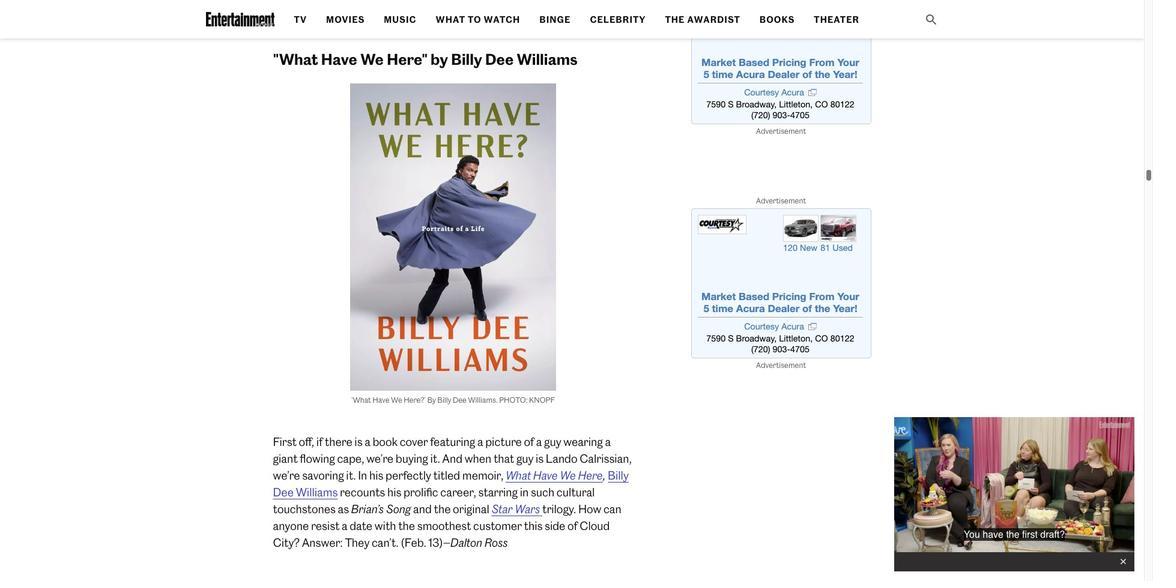 Task type: describe. For each thing, give the bounding box(es) containing it.
theater link
[[814, 14, 860, 25]]

this
[[524, 519, 543, 533]]

with
[[375, 519, 396, 533]]

as
[[338, 502, 349, 516]]

binge
[[540, 14, 571, 25]]

star
[[492, 502, 513, 516]]

song
[[386, 502, 411, 516]]

celebrity link
[[590, 14, 646, 25]]

featuring
[[430, 435, 475, 449]]

'what have we here?' by billy dee williams image
[[309, 83, 597, 391]]

buying
[[396, 452, 428, 466]]

the awardist link
[[665, 14, 741, 25]]

1 vertical spatial is
[[536, 452, 544, 466]]

tv
[[294, 14, 307, 25]]

date
[[350, 519, 373, 533]]

billy dee williams
[[273, 469, 629, 499]]

"what
[[273, 50, 318, 68]]

starring
[[478, 486, 518, 499]]

the inside trilogy. how can anyone resist a date with the smoothest customer this side of cloud city? answer: they can't. (feb. 13)
[[398, 519, 415, 533]]

what to watch link
[[436, 14, 520, 25]]

his inside the recounts his prolific career, starring in such cultural touchstones as
[[387, 486, 401, 499]]

career,
[[441, 486, 476, 499]]

smoothest
[[417, 519, 471, 533]]

to
[[468, 14, 482, 25]]

off,
[[299, 435, 314, 449]]

music
[[384, 14, 417, 25]]

brian's song and the original star wars
[[351, 502, 540, 516]]

music link
[[384, 14, 417, 25]]

cloud
[[580, 519, 610, 533]]

trilogy.
[[542, 502, 576, 516]]

touchstones
[[273, 502, 336, 516]]

,
[[603, 469, 606, 483]]

billy dee williams link
[[273, 469, 629, 499]]

a left book
[[365, 435, 371, 449]]

memoir,
[[462, 469, 504, 483]]

that
[[494, 452, 514, 466]]

and
[[442, 452, 463, 466]]

if
[[316, 435, 323, 449]]

1 horizontal spatial the
[[434, 502, 451, 516]]

lando
[[546, 452, 578, 466]]

knopf
[[529, 396, 555, 405]]

1 vertical spatial it.
[[346, 469, 356, 483]]

book
[[373, 435, 398, 449]]

billy inside billy dee williams
[[608, 469, 629, 483]]

celebrity
[[590, 14, 646, 25]]

1 horizontal spatial guy
[[544, 435, 561, 449]]

the
[[665, 14, 685, 25]]

anyone
[[273, 519, 309, 533]]

we for here
[[560, 469, 576, 483]]

have for 'what
[[373, 396, 390, 405]]

'what
[[351, 396, 371, 405]]

wars
[[515, 502, 540, 516]]

books link
[[760, 14, 795, 25]]

can
[[604, 502, 622, 516]]

cape,
[[337, 452, 364, 466]]

a up "when"
[[478, 435, 483, 449]]

the awardist
[[665, 14, 741, 25]]

city?
[[273, 536, 300, 550]]

1 horizontal spatial williams
[[517, 50, 578, 68]]

dee for williams
[[485, 50, 514, 68]]

what for what to watch
[[436, 14, 466, 25]]

first
[[273, 435, 297, 449]]

answer:
[[302, 536, 343, 550]]

can't. (feb.
[[372, 536, 426, 550]]

—dalton ross
[[443, 536, 508, 550]]

how
[[578, 502, 602, 516]]

flowing
[[300, 452, 335, 466]]

picture
[[485, 435, 522, 449]]

savoring
[[302, 469, 344, 483]]

of inside trilogy. how can anyone resist a date with the smoothest customer this side of cloud city? answer: they can't. (feb. 13)
[[568, 519, 578, 533]]

calrissian,
[[580, 452, 632, 466]]

original
[[453, 502, 489, 516]]

side
[[545, 519, 566, 533]]

wearing
[[564, 435, 603, 449]]



Task type: vqa. For each thing, say whether or not it's contained in the screenshot.
Sex! at left
no



Task type: locate. For each thing, give the bounding box(es) containing it.
we
[[360, 50, 384, 68], [391, 396, 402, 405], [560, 469, 576, 483]]

we down lando
[[560, 469, 576, 483]]

have for what
[[533, 469, 558, 483]]

a up calrissian, on the right bottom of page
[[605, 435, 611, 449]]

first off, if there is a book cover featuring a picture of a guy wearing a giant flowing cape, we're buying it. and when that guy is lando calrissian, we're savoring it. in his perfectly titled memoir,
[[273, 435, 632, 483]]

2 horizontal spatial have
[[533, 469, 558, 483]]

1 horizontal spatial is
[[536, 452, 544, 466]]

what to watch
[[436, 14, 520, 25]]

such
[[531, 486, 555, 499]]

0 horizontal spatial his
[[369, 469, 383, 483]]

1 advertisement region from the top
[[691, 0, 871, 124]]

dee for williams.
[[453, 396, 467, 405]]

1 vertical spatial what
[[506, 469, 531, 483]]

1 vertical spatial williams
[[296, 486, 338, 499]]

0 horizontal spatial what
[[436, 14, 466, 25]]

is
[[355, 435, 363, 449], [536, 452, 544, 466]]

here
[[578, 469, 603, 483]]

0 vertical spatial it.
[[430, 452, 440, 466]]

williams.
[[468, 396, 498, 405]]

1 horizontal spatial we
[[391, 396, 402, 405]]

0 vertical spatial guy
[[544, 435, 561, 449]]

resist
[[311, 519, 340, 533]]

cover
[[400, 435, 428, 449]]

billy
[[451, 50, 482, 68], [438, 396, 451, 405], [608, 469, 629, 483]]

it. left the in
[[346, 469, 356, 483]]

is left lando
[[536, 452, 544, 466]]

we left here?'
[[391, 396, 402, 405]]

have up such
[[533, 469, 558, 483]]

0 vertical spatial dee
[[485, 50, 514, 68]]

theater
[[814, 14, 860, 25]]

1 vertical spatial dee
[[453, 396, 467, 405]]

of inside first off, if there is a book cover featuring a picture of a guy wearing a giant flowing cape, we're buying it. and when that guy is lando calrissian, we're savoring it. in his perfectly titled memoir,
[[524, 435, 534, 449]]

williams
[[517, 50, 578, 68], [296, 486, 338, 499]]

cultural
[[557, 486, 595, 499]]

brian's
[[351, 502, 384, 516]]

0 horizontal spatial we're
[[273, 469, 300, 483]]

in
[[520, 486, 529, 499]]

dee
[[485, 50, 514, 68], [453, 396, 467, 405], [273, 486, 294, 499]]

watch
[[484, 14, 520, 25]]

guy right that
[[517, 452, 534, 466]]

what have we here link
[[506, 469, 603, 483]]

2 advertisement region from the top
[[691, 208, 871, 359]]

williams down binge link
[[517, 50, 578, 68]]

there
[[325, 435, 352, 449]]

and
[[413, 502, 432, 516]]

1 horizontal spatial dee
[[453, 396, 467, 405]]

0 vertical spatial of
[[524, 435, 534, 449]]

dee left williams.
[[453, 396, 467, 405]]

0 vertical spatial billy
[[451, 50, 482, 68]]

1 horizontal spatial it.
[[430, 452, 440, 466]]

1 vertical spatial billy
[[438, 396, 451, 405]]

prolific
[[404, 486, 438, 499]]

star wars link
[[492, 502, 542, 516]]

have down the movies link
[[321, 50, 357, 68]]

search image
[[924, 13, 939, 27]]

billy for by
[[451, 50, 482, 68]]

we're down book
[[367, 452, 394, 466]]

dee up the touchstones
[[273, 486, 294, 499]]

trilogy. how can anyone resist a date with the smoothest customer this side of cloud city? answer: they can't. (feb. 13)
[[273, 502, 622, 550]]

his
[[369, 469, 383, 483], [387, 486, 401, 499]]

billy for by
[[438, 396, 451, 405]]

guy
[[544, 435, 561, 449], [517, 452, 534, 466]]

what have we here ,
[[506, 469, 606, 483]]

movies link
[[326, 14, 365, 25]]

1 horizontal spatial his
[[387, 486, 401, 499]]

what for what have we here ,
[[506, 469, 531, 483]]

by
[[431, 50, 448, 68]]

awardist
[[687, 14, 741, 25]]

his right the in
[[369, 469, 383, 483]]

dee down watch
[[485, 50, 514, 68]]

what
[[436, 14, 466, 25], [506, 469, 531, 483]]

1 vertical spatial his
[[387, 486, 401, 499]]

tv link
[[294, 14, 307, 25]]

is up cape,
[[355, 435, 363, 449]]

0 vertical spatial williams
[[517, 50, 578, 68]]

0 horizontal spatial of
[[524, 435, 534, 449]]

the up smoothest
[[434, 502, 451, 516]]

dee inside billy dee williams
[[273, 486, 294, 499]]

it. left the and
[[430, 452, 440, 466]]

—dalton
[[443, 536, 482, 550]]

1 vertical spatial advertisement region
[[691, 208, 871, 359]]

we left the here"
[[360, 50, 384, 68]]

guy up lando
[[544, 435, 561, 449]]

movies
[[326, 14, 365, 25]]

0 vertical spatial have
[[321, 50, 357, 68]]

we're
[[367, 452, 394, 466], [273, 469, 300, 483]]

we're down giant
[[273, 469, 300, 483]]

of
[[524, 435, 534, 449], [568, 519, 578, 533]]

the
[[434, 502, 451, 516], [398, 519, 415, 533]]

2 horizontal spatial we
[[560, 469, 576, 483]]

0 horizontal spatial williams
[[296, 486, 338, 499]]

we for here"
[[360, 50, 384, 68]]

of right picture
[[524, 435, 534, 449]]

2 vertical spatial dee
[[273, 486, 294, 499]]

have for "what
[[321, 50, 357, 68]]

1 vertical spatial guy
[[517, 452, 534, 466]]

1 horizontal spatial we're
[[367, 452, 394, 466]]

0 vertical spatial is
[[355, 435, 363, 449]]

binge link
[[540, 14, 571, 25]]

2 vertical spatial we
[[560, 469, 576, 483]]

0 vertical spatial we
[[360, 50, 384, 68]]

0 vertical spatial what
[[436, 14, 466, 25]]

what up "in"
[[506, 469, 531, 483]]

giant
[[273, 452, 298, 466]]

by
[[427, 396, 436, 405]]

they
[[345, 536, 370, 550]]

books
[[760, 14, 795, 25]]

1 vertical spatial have
[[373, 396, 390, 405]]

1 vertical spatial we
[[391, 396, 402, 405]]

0 horizontal spatial is
[[355, 435, 363, 449]]

when
[[465, 452, 492, 466]]

here"
[[387, 50, 428, 68]]

williams down the savoring
[[296, 486, 338, 499]]

1 vertical spatial of
[[568, 519, 578, 533]]

0 vertical spatial his
[[369, 469, 383, 483]]

recounts his prolific career, starring in such cultural touchstones as
[[273, 486, 595, 516]]

here?'
[[404, 396, 426, 405]]

home image
[[206, 12, 275, 26]]

2 horizontal spatial dee
[[485, 50, 514, 68]]

ross
[[485, 536, 508, 550]]

his up song
[[387, 486, 401, 499]]

the up can't. (feb.
[[398, 519, 415, 533]]

customer
[[473, 519, 522, 533]]

"what have we here" by billy dee williams
[[273, 50, 578, 68]]

titled
[[433, 469, 460, 483]]

advertisement region
[[691, 0, 871, 124], [691, 208, 871, 359]]

a
[[365, 435, 371, 449], [478, 435, 483, 449], [536, 435, 542, 449], [605, 435, 611, 449], [342, 519, 348, 533]]

13)
[[429, 536, 443, 550]]

a right picture
[[536, 435, 542, 449]]

2 vertical spatial billy
[[608, 469, 629, 483]]

perfectly
[[386, 469, 431, 483]]

of right side
[[568, 519, 578, 533]]

1 vertical spatial we're
[[273, 469, 300, 483]]

0 horizontal spatial it.
[[346, 469, 356, 483]]

a inside trilogy. how can anyone resist a date with the smoothest customer this side of cloud city? answer: they can't. (feb. 13)
[[342, 519, 348, 533]]

0 vertical spatial advertisement region
[[691, 0, 871, 124]]

2 vertical spatial have
[[533, 469, 558, 483]]

have
[[321, 50, 357, 68], [373, 396, 390, 405], [533, 469, 558, 483]]

a left date
[[342, 519, 348, 533]]

we for here?'
[[391, 396, 402, 405]]

0 horizontal spatial the
[[398, 519, 415, 533]]

have right 'what
[[373, 396, 390, 405]]

1 horizontal spatial of
[[568, 519, 578, 533]]

0 vertical spatial we're
[[367, 452, 394, 466]]

what left to
[[436, 14, 466, 25]]

0 horizontal spatial dee
[[273, 486, 294, 499]]

in
[[358, 469, 367, 483]]

1 horizontal spatial have
[[373, 396, 390, 405]]

0 horizontal spatial guy
[[517, 452, 534, 466]]

it.
[[430, 452, 440, 466], [346, 469, 356, 483]]

1 horizontal spatial what
[[506, 469, 531, 483]]

0 horizontal spatial have
[[321, 50, 357, 68]]

his inside first off, if there is a book cover featuring a picture of a guy wearing a giant flowing cape, we're buying it. and when that guy is lando calrissian, we're savoring it. in his perfectly titled memoir,
[[369, 469, 383, 483]]

0 horizontal spatial we
[[360, 50, 384, 68]]

recounts
[[340, 486, 385, 499]]

0 vertical spatial the
[[434, 502, 451, 516]]

1 vertical spatial the
[[398, 519, 415, 533]]

williams inside billy dee williams
[[296, 486, 338, 499]]

'what have we here?' by billy dee williams.
[[351, 396, 498, 405]]



